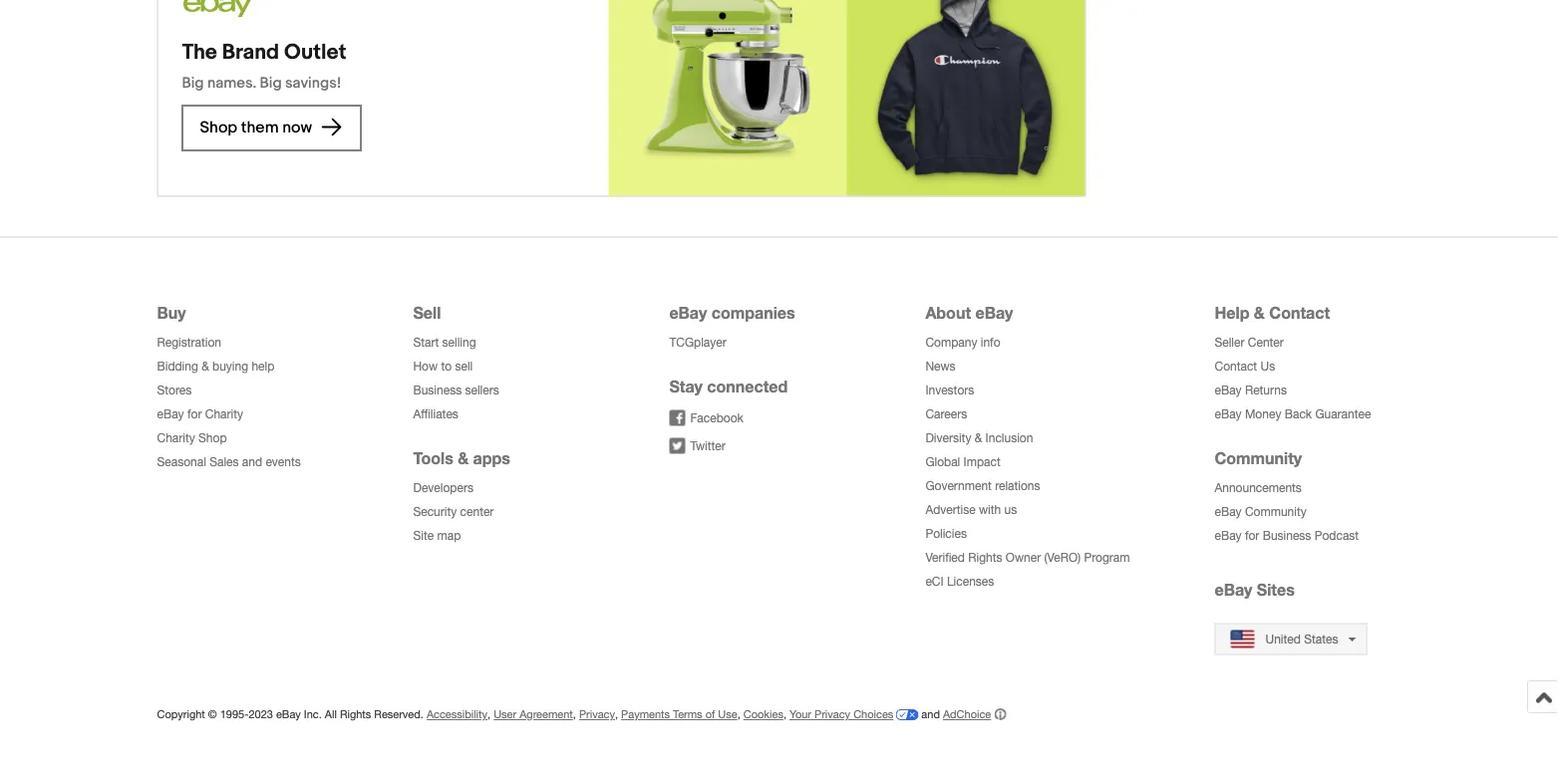 Task type: vqa. For each thing, say whether or not it's contained in the screenshot.
1st shipping from the bottom of the page
no



Task type: describe. For each thing, give the bounding box(es) containing it.
buy link
[[157, 304, 186, 323]]

about ebay
[[926, 304, 1014, 323]]

your privacy choices link
[[790, 709, 919, 722]]

ebay money back guarantee link
[[1215, 408, 1372, 422]]

advertise
[[926, 504, 976, 518]]

cookies link
[[744, 709, 784, 722]]

payments terms of use link
[[621, 709, 738, 722]]

contact for &
[[1270, 304, 1330, 323]]

news
[[926, 360, 956, 374]]

help
[[252, 360, 275, 374]]

reserved.
[[374, 709, 424, 722]]

0 vertical spatial community
[[1215, 449, 1303, 468]]

the brand outlet big names. big savings!
[[182, 40, 347, 93]]

business for community
[[1263, 530, 1312, 544]]

& left the apps
[[458, 449, 469, 468]]

them
[[241, 118, 279, 138]]

contact for center
[[1215, 360, 1258, 374]]

seller center contact us ebay returns ebay money back guarantee
[[1215, 336, 1372, 422]]

info
[[981, 336, 1001, 350]]

shop them now
[[200, 118, 316, 138]]

& inside company info news investors careers diversity & inclusion global impact government relations advertise with us policies verified rights owner (vero) program eci licenses
[[975, 432, 983, 446]]

buying
[[213, 360, 248, 374]]

eci
[[926, 576, 944, 590]]

community link
[[1215, 449, 1303, 468]]

ebay sites
[[1215, 581, 1295, 600]]

tcgplayer link
[[670, 336, 727, 350]]

sell link
[[413, 304, 441, 323]]

ebay inside the registration bidding & buying help stores ebay for charity charity shop seasonal sales and events
[[157, 408, 184, 422]]

seller
[[1215, 336, 1245, 350]]

5 , from the left
[[784, 709, 787, 722]]

sales
[[210, 456, 239, 470]]

ebay up info at the right of page
[[976, 304, 1014, 323]]

copyright © 1995-2023 ebay inc. all rights reserved. accessibility , user agreement , privacy , payments terms of use , cookies , your privacy choices
[[157, 709, 894, 722]]

payments
[[621, 709, 670, 722]]

all
[[325, 709, 337, 722]]

relations
[[996, 480, 1041, 494]]

returns
[[1246, 384, 1287, 398]]

map
[[437, 530, 461, 544]]

site map link
[[413, 530, 461, 544]]

sites
[[1258, 581, 1295, 600]]

registration link
[[157, 336, 221, 350]]

global impact link
[[926, 456, 1001, 470]]

investors
[[926, 384, 975, 398]]

careers
[[926, 408, 968, 422]]

verified
[[926, 552, 965, 566]]

ebay returns link
[[1215, 384, 1287, 398]]

stay
[[670, 378, 703, 397]]

security
[[413, 506, 457, 520]]

selling
[[442, 336, 476, 350]]

facebook
[[691, 412, 744, 426]]

1 privacy from the left
[[579, 709, 615, 722]]

developers link
[[413, 482, 474, 496]]

investors link
[[926, 384, 975, 398]]

site
[[413, 530, 434, 544]]

announcements link
[[1215, 482, 1302, 496]]

with
[[979, 504, 1001, 518]]

stay connected
[[670, 378, 788, 397]]

2023
[[249, 709, 273, 722]]

us
[[1005, 504, 1017, 518]]

ebay companies
[[670, 304, 795, 323]]

impact
[[964, 456, 1001, 470]]

inclusion
[[986, 432, 1034, 446]]

facebook link
[[670, 411, 744, 427]]

guarantee
[[1316, 408, 1372, 422]]

start selling how to sell business sellers affiliates
[[413, 336, 499, 422]]

1995-
[[220, 709, 249, 722]]

twitter
[[691, 440, 726, 454]]

charity shop link
[[157, 432, 227, 446]]

eci licenses link
[[926, 576, 995, 590]]

united
[[1266, 633, 1301, 647]]

& right help
[[1255, 304, 1265, 323]]

privacy link
[[579, 709, 615, 722]]

center
[[460, 506, 494, 520]]

use
[[718, 709, 738, 722]]

community inside announcements ebay community ebay for business podcast
[[1246, 506, 1307, 520]]

announcements
[[1215, 482, 1302, 496]]

seasonal sales and events link
[[157, 456, 301, 470]]

ebay left inc.
[[276, 709, 301, 722]]

government
[[926, 480, 992, 494]]



Task type: locate. For each thing, give the bounding box(es) containing it.
, left privacy 'link'
[[573, 709, 576, 722]]

& left buying
[[202, 360, 209, 374]]

, left your
[[784, 709, 787, 722]]

0 horizontal spatial rights
[[340, 709, 371, 722]]

1 horizontal spatial rights
[[969, 552, 1003, 566]]

and right the sales
[[242, 456, 262, 470]]

contact us link
[[1215, 360, 1276, 374]]

shop inside the registration bidding & buying help stores ebay for charity charity shop seasonal sales and events
[[199, 432, 227, 446]]

bidding
[[157, 360, 198, 374]]

seasonal
[[157, 456, 206, 470]]

big down brand
[[260, 75, 282, 93]]

ebay down ebay community link
[[1215, 530, 1242, 544]]

1 vertical spatial rights
[[340, 709, 371, 722]]

policies link
[[926, 528, 967, 542]]

1 horizontal spatial privacy
[[815, 709, 851, 722]]

(vero)
[[1045, 552, 1081, 566]]

twitter link
[[670, 439, 726, 455]]

contact up center
[[1270, 304, 1330, 323]]

company info link
[[926, 336, 1001, 350]]

& up impact
[[975, 432, 983, 446]]

0 vertical spatial for
[[187, 408, 202, 422]]

ebay left sites
[[1215, 581, 1253, 600]]

0 vertical spatial contact
[[1270, 304, 1330, 323]]

buy
[[157, 304, 186, 323]]

business inside start selling how to sell business sellers affiliates
[[413, 384, 462, 398]]

shop up the sales
[[199, 432, 227, 446]]

for inside the registration bidding & buying help stores ebay for charity charity shop seasonal sales and events
[[187, 408, 202, 422]]

affiliates link
[[413, 408, 459, 422]]

ebay community link
[[1215, 506, 1307, 520]]

accessibility link
[[427, 709, 488, 722]]

start selling link
[[413, 336, 476, 350]]

1 big from the left
[[182, 75, 204, 93]]

states
[[1305, 633, 1339, 647]]

start
[[413, 336, 439, 350]]

verified rights owner (vero) program link
[[926, 552, 1131, 566]]

business inside announcements ebay community ebay for business podcast
[[1263, 530, 1312, 544]]

community up announcements link
[[1215, 449, 1303, 468]]

big down the
[[182, 75, 204, 93]]

1 vertical spatial business
[[1263, 530, 1312, 544]]

diversity
[[926, 432, 972, 446]]

1 vertical spatial shop
[[199, 432, 227, 446]]

tools & apps
[[413, 449, 511, 468]]

1 horizontal spatial business
[[1263, 530, 1312, 544]]

and adchoice
[[919, 709, 992, 722]]

, left payments
[[615, 709, 618, 722]]

2 privacy from the left
[[815, 709, 851, 722]]

back
[[1285, 408, 1313, 422]]

1 vertical spatial contact
[[1215, 360, 1258, 374]]

charity up charity shop link
[[205, 408, 243, 422]]

about ebay link
[[926, 304, 1014, 323]]

policies
[[926, 528, 967, 542]]

0 horizontal spatial contact
[[1215, 360, 1258, 374]]

and inside the registration bidding & buying help stores ebay for charity charity shop seasonal sales and events
[[242, 456, 262, 470]]

0 vertical spatial business
[[413, 384, 462, 398]]

how to sell link
[[413, 360, 473, 374]]

footer containing buy
[[147, 248, 1412, 763]]

sell
[[413, 304, 441, 323]]

bidding & buying help link
[[157, 360, 275, 374]]

0 vertical spatial shop
[[200, 118, 238, 138]]

security center link
[[413, 506, 494, 520]]

to
[[441, 360, 452, 374]]

money
[[1246, 408, 1282, 422]]

rights
[[969, 552, 1003, 566], [340, 709, 371, 722]]

ebay down announcements link
[[1215, 506, 1242, 520]]

ebay for business podcast link
[[1215, 530, 1360, 544]]

center
[[1248, 336, 1284, 350]]

for down ebay community link
[[1246, 530, 1260, 544]]

big
[[182, 75, 204, 93], [260, 75, 282, 93]]

0 horizontal spatial big
[[182, 75, 204, 93]]

3 , from the left
[[615, 709, 618, 722]]

ebay up tcgplayer
[[670, 304, 707, 323]]

advertise with us link
[[926, 504, 1017, 518]]

now
[[282, 118, 312, 138]]

0 horizontal spatial privacy
[[579, 709, 615, 722]]

shop left them
[[200, 118, 238, 138]]

business down ebay community link
[[1263, 530, 1312, 544]]

diversity & inclusion link
[[926, 432, 1034, 446]]

privacy left payments
[[579, 709, 615, 722]]

rights right all
[[340, 709, 371, 722]]

announcements ebay community ebay for business podcast
[[1215, 482, 1360, 544]]

& inside the registration bidding & buying help stores ebay for charity charity shop seasonal sales and events
[[202, 360, 209, 374]]

0 vertical spatial charity
[[205, 408, 243, 422]]

podcast
[[1315, 530, 1360, 544]]

1 horizontal spatial big
[[260, 75, 282, 93]]

4 , from the left
[[738, 709, 741, 722]]

inc.
[[304, 709, 322, 722]]

0 horizontal spatial and
[[242, 456, 262, 470]]

adchoice
[[943, 709, 992, 722]]

stores link
[[157, 384, 192, 398]]

company
[[926, 336, 978, 350]]

affiliates
[[413, 408, 459, 422]]

of
[[706, 709, 715, 722]]

cookies
[[744, 709, 784, 722]]

0 vertical spatial rights
[[969, 552, 1003, 566]]

charity
[[205, 408, 243, 422], [157, 432, 195, 446]]

1 horizontal spatial and
[[922, 709, 940, 722]]

united states
[[1266, 633, 1339, 647]]

, left cookies link
[[738, 709, 741, 722]]

developers
[[413, 482, 474, 496]]

user
[[494, 709, 517, 722]]

1 , from the left
[[488, 709, 491, 722]]

for up charity shop link
[[187, 408, 202, 422]]

ebay for charity link
[[157, 408, 243, 422]]

user agreement link
[[494, 709, 573, 722]]

rights inside company info news investors careers diversity & inclusion global impact government relations advertise with us policies verified rights owner (vero) program eci licenses
[[969, 552, 1003, 566]]

, left user
[[488, 709, 491, 722]]

&
[[1255, 304, 1265, 323], [202, 360, 209, 374], [975, 432, 983, 446], [458, 449, 469, 468]]

1 vertical spatial for
[[1246, 530, 1260, 544]]

0 horizontal spatial for
[[187, 408, 202, 422]]

,
[[488, 709, 491, 722], [573, 709, 576, 722], [615, 709, 618, 722], [738, 709, 741, 722], [784, 709, 787, 722]]

privacy
[[579, 709, 615, 722], [815, 709, 851, 722]]

ebay down ebay returns 'link'
[[1215, 408, 1242, 422]]

registration bidding & buying help stores ebay for charity charity shop seasonal sales and events
[[157, 336, 301, 470]]

how
[[413, 360, 438, 374]]

1 vertical spatial charity
[[157, 432, 195, 446]]

1 horizontal spatial for
[[1246, 530, 1260, 544]]

community up ebay for business podcast link on the bottom
[[1246, 506, 1307, 520]]

ebay down contact us link
[[1215, 384, 1242, 398]]

contact down seller
[[1215, 360, 1258, 374]]

events
[[266, 456, 301, 470]]

2 big from the left
[[260, 75, 282, 93]]

seller center link
[[1215, 336, 1284, 350]]

for inside announcements ebay community ebay for business podcast
[[1246, 530, 1260, 544]]

business sellers link
[[413, 384, 499, 398]]

0 horizontal spatial charity
[[157, 432, 195, 446]]

business for how
[[413, 384, 462, 398]]

business up affiliates link
[[413, 384, 462, 398]]

rights up licenses
[[969, 552, 1003, 566]]

developers security center site map
[[413, 482, 494, 544]]

1 vertical spatial community
[[1246, 506, 1307, 520]]

0 horizontal spatial business
[[413, 384, 462, 398]]

tools
[[413, 449, 454, 468]]

choices
[[854, 709, 894, 722]]

united states button
[[1215, 624, 1368, 656]]

charity up seasonal
[[157, 432, 195, 446]]

0 vertical spatial and
[[242, 456, 262, 470]]

1 horizontal spatial charity
[[205, 408, 243, 422]]

and left adchoice
[[922, 709, 940, 722]]

community
[[1215, 449, 1303, 468], [1246, 506, 1307, 520]]

careers link
[[926, 408, 968, 422]]

1 horizontal spatial contact
[[1270, 304, 1330, 323]]

terms
[[673, 709, 703, 722]]

1 vertical spatial and
[[922, 709, 940, 722]]

government relations link
[[926, 480, 1041, 494]]

footer
[[147, 248, 1412, 763]]

ebay
[[670, 304, 707, 323], [976, 304, 1014, 323], [1215, 384, 1242, 398], [157, 408, 184, 422], [1215, 408, 1242, 422], [1215, 506, 1242, 520], [1215, 530, 1242, 544], [1215, 581, 1253, 600], [276, 709, 301, 722]]

ebay down stores
[[157, 408, 184, 422]]

contact inside seller center contact us ebay returns ebay money back guarantee
[[1215, 360, 1258, 374]]

the
[[182, 40, 217, 66]]

adchoice link
[[943, 709, 1007, 722]]

news link
[[926, 360, 956, 374]]

privacy right your
[[815, 709, 851, 722]]

connected
[[707, 378, 788, 397]]

2 , from the left
[[573, 709, 576, 722]]

copyright
[[157, 709, 205, 722]]



